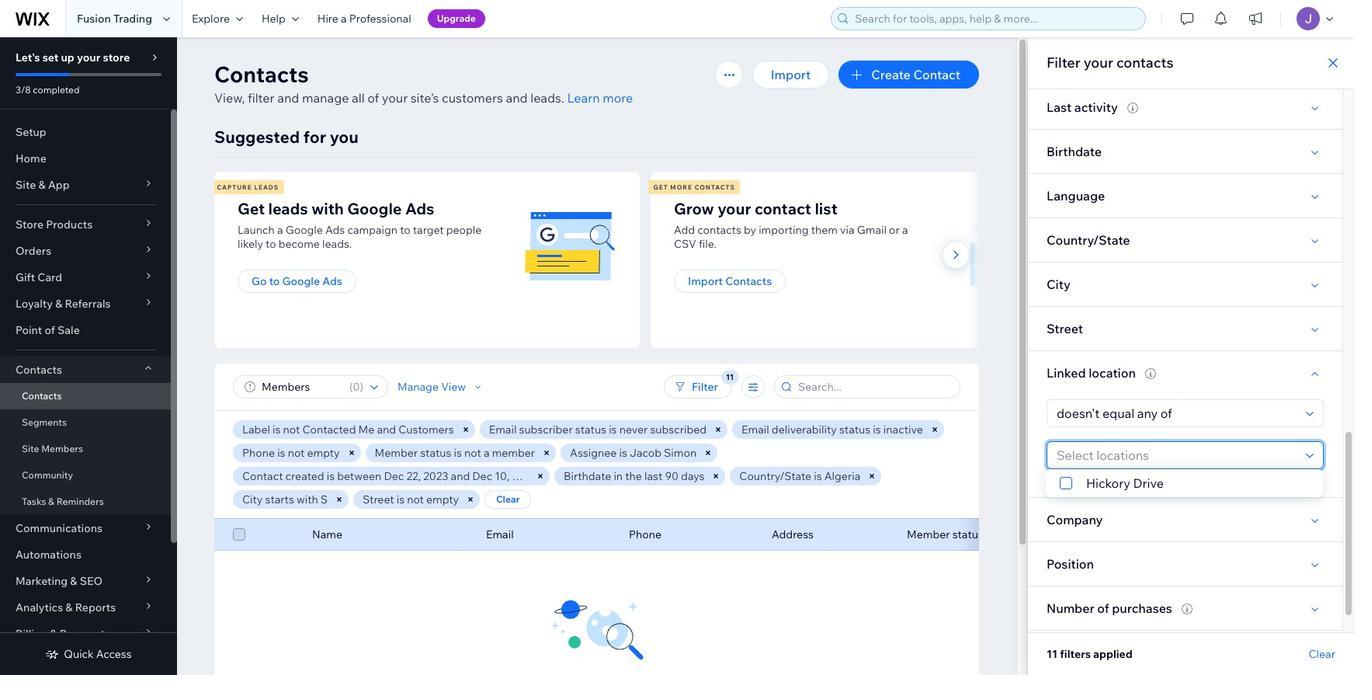Task type: describe. For each thing, give the bounding box(es) containing it.
all
[[352, 90, 365, 106]]

up
[[61, 50, 74, 64]]

site for site & app
[[16, 178, 36, 192]]

1 horizontal spatial clear button
[[1309, 647, 1336, 661]]

payments
[[60, 627, 110, 641]]

customers
[[442, 90, 503, 106]]

you
[[330, 127, 359, 147]]

country/state for country/state is algeria
[[740, 469, 812, 483]]

street is not empty
[[363, 493, 459, 506]]

jacob
[[630, 446, 662, 460]]

manage
[[302, 90, 349, 106]]

inactive
[[884, 423, 923, 437]]

Select an option field
[[1053, 400, 1302, 426]]

by
[[744, 223, 757, 237]]

go to google ads
[[252, 274, 342, 288]]

learn more button
[[567, 89, 633, 107]]

a left member
[[484, 446, 490, 460]]

to right likely
[[266, 237, 276, 251]]

orders
[[16, 244, 51, 258]]

quick
[[64, 647, 94, 661]]

not left member
[[465, 446, 481, 460]]

s
[[321, 493, 328, 506]]

import for import
[[771, 67, 811, 82]]

to left the target
[[400, 223, 411, 237]]

contacts button
[[0, 357, 171, 383]]

is up starts
[[277, 446, 285, 460]]

store products
[[16, 218, 93, 231]]

point
[[16, 323, 42, 337]]

& for site
[[38, 178, 46, 192]]

not for street is not empty
[[407, 493, 424, 506]]

contacts link
[[0, 383, 171, 409]]

not for label is not contacted me and customers
[[283, 423, 300, 437]]

and down member status is not a member
[[451, 469, 470, 483]]

suggested for you
[[214, 127, 359, 147]]

linked
[[1047, 365, 1086, 381]]

quick access
[[64, 647, 132, 661]]

and right me
[[377, 423, 396, 437]]

setup link
[[0, 119, 171, 145]]

& for marketing
[[70, 574, 77, 588]]

member for member status
[[907, 527, 950, 541]]

)
[[360, 380, 364, 394]]

applied
[[1094, 647, 1133, 661]]

marketing & seo
[[16, 574, 103, 588]]

site for site members
[[22, 443, 39, 454]]

email subscriber status is never subscribed
[[489, 423, 707, 437]]

country/state is algeria
[[740, 469, 861, 483]]

get
[[238, 199, 265, 218]]

( 0 )
[[350, 380, 364, 394]]

create contact button
[[839, 61, 980, 89]]

company
[[1047, 512, 1103, 527]]

segments
[[22, 416, 67, 428]]

1 vertical spatial clear
[[1309, 647, 1336, 661]]

store products button
[[0, 211, 171, 238]]

0 vertical spatial google
[[347, 199, 402, 218]]

last
[[645, 469, 663, 483]]

trading
[[113, 12, 152, 26]]

subscribed
[[651, 423, 707, 437]]

1 horizontal spatial contacts
[[1117, 54, 1174, 71]]

and right filter
[[277, 90, 299, 106]]

site's
[[411, 90, 439, 106]]

hire a professional link
[[308, 0, 421, 37]]

contacts
[[695, 183, 735, 191]]

position
[[1047, 556, 1095, 572]]

them
[[812, 223, 838, 237]]

a inside grow your contact list add contacts by importing them via gmail or a csv file.
[[903, 223, 909, 237]]

list containing get leads with google ads
[[212, 172, 1083, 348]]

1 vertical spatial ads
[[326, 223, 345, 237]]

store
[[103, 50, 130, 64]]

phone is not empty
[[242, 446, 340, 460]]

leads. inside get leads with google ads launch a google ads campaign to target people likely to become leads.
[[322, 237, 352, 251]]

days
[[681, 469, 705, 483]]

and right customers
[[506, 90, 528, 106]]

label is not contacted me and customers
[[242, 423, 454, 437]]

assignee is jacob simon
[[570, 446, 697, 460]]

community
[[22, 469, 73, 481]]

importing
[[759, 223, 809, 237]]

let's set up your store
[[16, 50, 130, 64]]

birthdate for birthdate
[[1047, 144, 1102, 159]]

members
[[41, 443, 83, 454]]

community link
[[0, 462, 171, 489]]

card
[[38, 270, 62, 284]]

manage
[[398, 380, 439, 394]]

of for point of sale
[[45, 323, 55, 337]]

Unsaved view field
[[257, 376, 345, 398]]

automations link
[[0, 541, 171, 568]]

is down contact created is between dec 22, 2023 and dec 10, 2023
[[397, 493, 405, 506]]

2 2023 from the left
[[512, 469, 537, 483]]

3/8 completed
[[16, 84, 80, 96]]

import button
[[753, 61, 830, 89]]

list
[[815, 199, 838, 218]]

empty for street is not empty
[[426, 493, 459, 506]]

the
[[626, 469, 642, 483]]

is up s
[[327, 469, 335, 483]]

automations
[[16, 548, 82, 562]]

is left algeria
[[814, 469, 822, 483]]

member status is not a member
[[375, 446, 535, 460]]

or
[[890, 223, 900, 237]]

city starts with s
[[242, 493, 328, 506]]

me
[[359, 423, 375, 437]]

empty for phone is not empty
[[307, 446, 340, 460]]

let's
[[16, 50, 40, 64]]

site members
[[22, 443, 83, 454]]

your up "activity"
[[1084, 54, 1114, 71]]

grow
[[674, 199, 714, 218]]

phone for phone
[[629, 527, 662, 541]]

communications
[[16, 521, 103, 535]]

street for street
[[1047, 321, 1084, 336]]

0
[[353, 380, 360, 394]]

setup
[[16, 125, 46, 139]]

contacts inside 'link'
[[22, 390, 62, 402]]

contact inside button
[[914, 67, 961, 82]]

capture
[[217, 183, 252, 191]]

upgrade button
[[428, 9, 485, 28]]

with for s
[[297, 493, 318, 506]]

a inside get leads with google ads launch a google ads campaign to target people likely to become leads.
[[277, 223, 283, 237]]

deliverability
[[772, 423, 837, 437]]

email for email deliverability status is inactive
[[742, 423, 770, 437]]

customers
[[399, 423, 454, 437]]

your inside grow your contact list add contacts by importing them via gmail or a csv file.
[[718, 199, 752, 218]]

purchases
[[1113, 600, 1173, 616]]

gift
[[16, 270, 35, 284]]

ads inside button
[[323, 274, 342, 288]]

birthdate for birthdate in the last 90 days
[[564, 469, 612, 483]]

referrals
[[65, 297, 111, 311]]

contacts inside dropdown button
[[16, 363, 62, 377]]

store
[[16, 218, 44, 231]]

seo
[[80, 574, 103, 588]]

more
[[603, 90, 633, 106]]

is right label
[[273, 423, 281, 437]]

professional
[[349, 12, 411, 26]]

go to google ads button
[[238, 270, 356, 293]]

10,
[[495, 469, 510, 483]]



Task type: vqa. For each thing, say whether or not it's contained in the screenshot.
alert
no



Task type: locate. For each thing, give the bounding box(es) containing it.
0 horizontal spatial country/state
[[740, 469, 812, 483]]

& for billing
[[50, 627, 57, 641]]

a right or
[[903, 223, 909, 237]]

contact up starts
[[242, 469, 283, 483]]

0 horizontal spatial of
[[45, 323, 55, 337]]

0 vertical spatial leads.
[[531, 90, 565, 106]]

is
[[273, 423, 281, 437], [609, 423, 617, 437], [873, 423, 881, 437], [277, 446, 285, 460], [454, 446, 462, 460], [620, 446, 628, 460], [327, 469, 335, 483], [814, 469, 822, 483], [397, 493, 405, 506]]

contacted
[[303, 423, 356, 437]]

0 vertical spatial filter
[[1047, 54, 1081, 71]]

created
[[286, 469, 324, 483]]

& inside billing & payments popup button
[[50, 627, 57, 641]]

dec
[[384, 469, 404, 483], [473, 469, 493, 483]]

0 vertical spatial of
[[368, 90, 379, 106]]

empty down member status is not a member
[[426, 493, 459, 506]]

1 vertical spatial google
[[286, 223, 323, 237]]

reminders
[[56, 496, 104, 507]]

0 horizontal spatial street
[[363, 493, 394, 506]]

contact created is between dec 22, 2023 and dec 10, 2023
[[242, 469, 537, 483]]

2 vertical spatial google
[[282, 274, 320, 288]]

1 vertical spatial leads.
[[322, 237, 352, 251]]

1 vertical spatial phone
[[629, 527, 662, 541]]

1 vertical spatial contact
[[242, 469, 283, 483]]

0 vertical spatial member
[[375, 446, 418, 460]]

& inside site & app popup button
[[38, 178, 46, 192]]

dec left 10,
[[473, 469, 493, 483]]

0 vertical spatial birthdate
[[1047, 144, 1102, 159]]

email deliverability status is inactive
[[742, 423, 923, 437]]

contact
[[755, 199, 812, 218]]

2 dec from the left
[[473, 469, 493, 483]]

1 vertical spatial import
[[688, 274, 723, 288]]

filter up subscribed
[[692, 380, 719, 394]]

your right "up"
[[77, 50, 100, 64]]

& right loyalty
[[55, 297, 62, 311]]

contacts
[[1117, 54, 1174, 71], [698, 223, 742, 237]]

& inside marketing & seo dropdown button
[[70, 574, 77, 588]]

member for member status is not a member
[[375, 446, 418, 460]]

1 horizontal spatial clear
[[1309, 647, 1336, 661]]

gift card
[[16, 270, 62, 284]]

1 vertical spatial member
[[907, 527, 950, 541]]

not up phone is not empty
[[283, 423, 300, 437]]

is left jacob
[[620, 446, 628, 460]]

0 vertical spatial site
[[16, 178, 36, 192]]

0 horizontal spatial leads.
[[322, 237, 352, 251]]

with
[[312, 199, 344, 218], [297, 493, 318, 506]]

your inside sidebar element
[[77, 50, 100, 64]]

leads. right become
[[322, 237, 352, 251]]

1 horizontal spatial contact
[[914, 67, 961, 82]]

0 horizontal spatial empty
[[307, 446, 340, 460]]

email for email subscriber status is never subscribed
[[489, 423, 517, 437]]

0 horizontal spatial clear
[[496, 493, 520, 505]]

& left app
[[38, 178, 46, 192]]

& for analytics
[[65, 600, 73, 614]]

loyalty & referrals
[[16, 297, 111, 311]]

1 horizontal spatial filter
[[1047, 54, 1081, 71]]

(
[[350, 380, 353, 394]]

Search for tools, apps, help & more... field
[[851, 8, 1141, 30]]

list
[[212, 172, 1083, 348]]

0 vertical spatial city
[[1047, 277, 1071, 292]]

of for number of purchases
[[1098, 600, 1110, 616]]

contacts up filter
[[214, 61, 309, 88]]

of right all
[[368, 90, 379, 106]]

90
[[665, 469, 679, 483]]

not for phone is not empty
[[288, 446, 305, 460]]

0 vertical spatial empty
[[307, 446, 340, 460]]

& right the billing
[[50, 627, 57, 641]]

contacts
[[214, 61, 309, 88], [726, 274, 772, 288], [16, 363, 62, 377], [22, 390, 62, 402]]

your inside contacts view, filter and manage all of your site's customers and leads. learn more
[[382, 90, 408, 106]]

hire
[[318, 12, 339, 26]]

algeria
[[825, 469, 861, 483]]

analytics & reports button
[[0, 594, 171, 621]]

capture leads
[[217, 183, 279, 191]]

& left reports
[[65, 600, 73, 614]]

filter for filter your contacts
[[1047, 54, 1081, 71]]

1 vertical spatial empty
[[426, 493, 459, 506]]

gift card button
[[0, 264, 171, 291]]

country/state down deliverability
[[740, 469, 812, 483]]

1 horizontal spatial birthdate
[[1047, 144, 1102, 159]]

0 horizontal spatial phone
[[242, 446, 275, 460]]

0 vertical spatial import
[[771, 67, 811, 82]]

of inside sidebar element
[[45, 323, 55, 337]]

1 vertical spatial street
[[363, 493, 394, 506]]

& inside loyalty & referrals popup button
[[55, 297, 62, 311]]

communications button
[[0, 515, 171, 541]]

0 vertical spatial phone
[[242, 446, 275, 460]]

sidebar element
[[0, 37, 177, 675]]

and
[[277, 90, 299, 106], [506, 90, 528, 106], [377, 423, 396, 437], [451, 469, 470, 483]]

1 vertical spatial country/state
[[740, 469, 812, 483]]

app
[[48, 178, 70, 192]]

contacts view, filter and manage all of your site's customers and leads. learn more
[[214, 61, 633, 106]]

leads.
[[531, 90, 565, 106], [322, 237, 352, 251]]

billing & payments button
[[0, 621, 171, 647]]

1 dec from the left
[[384, 469, 404, 483]]

with left s
[[297, 493, 318, 506]]

phone for phone is not empty
[[242, 446, 275, 460]]

billing & payments
[[16, 627, 110, 641]]

site
[[16, 178, 36, 192], [22, 443, 39, 454]]

email
[[489, 423, 517, 437], [742, 423, 770, 437], [486, 527, 514, 541]]

0 horizontal spatial filter
[[692, 380, 719, 394]]

contacts inside contacts view, filter and manage all of your site's customers and leads. learn more
[[214, 61, 309, 88]]

create contact
[[872, 67, 961, 82]]

& right tasks
[[48, 496, 54, 507]]

sale
[[57, 323, 80, 337]]

contacts down point of sale
[[16, 363, 62, 377]]

import contacts
[[688, 274, 772, 288]]

name
[[312, 527, 343, 541]]

email up member
[[489, 423, 517, 437]]

launch
[[238, 223, 275, 237]]

1 horizontal spatial dec
[[473, 469, 493, 483]]

& inside analytics & reports dropdown button
[[65, 600, 73, 614]]

not down 22,
[[407, 493, 424, 506]]

is down customers
[[454, 446, 462, 460]]

google down leads
[[286, 223, 323, 237]]

1 horizontal spatial member
[[907, 527, 950, 541]]

Select locations field
[[1053, 442, 1302, 468]]

0 horizontal spatial contacts
[[698, 223, 742, 237]]

2 horizontal spatial of
[[1098, 600, 1110, 616]]

is left inactive on the bottom of page
[[873, 423, 881, 437]]

0 vertical spatial street
[[1047, 321, 1084, 336]]

analytics
[[16, 600, 63, 614]]

contact
[[914, 67, 961, 82], [242, 469, 283, 483]]

get more contacts
[[654, 183, 735, 191]]

street up linked
[[1047, 321, 1084, 336]]

leads. left learn
[[531, 90, 565, 106]]

Hickory Drive checkbox
[[1046, 469, 1324, 497]]

dec left 22,
[[384, 469, 404, 483]]

your up by
[[718, 199, 752, 218]]

birthdate up the language
[[1047, 144, 1102, 159]]

2023 right 10,
[[512, 469, 537, 483]]

1 vertical spatial city
[[242, 493, 263, 506]]

gmail
[[857, 223, 887, 237]]

1 vertical spatial of
[[45, 323, 55, 337]]

1 horizontal spatial 2023
[[512, 469, 537, 483]]

&
[[38, 178, 46, 192], [55, 297, 62, 311], [48, 496, 54, 507], [70, 574, 77, 588], [65, 600, 73, 614], [50, 627, 57, 641]]

country/state down the language
[[1047, 232, 1131, 248]]

1 horizontal spatial of
[[368, 90, 379, 106]]

Search... field
[[794, 376, 956, 398]]

marketing
[[16, 574, 68, 588]]

drive
[[1134, 475, 1164, 491]]

upgrade
[[437, 12, 476, 24]]

import for import contacts
[[688, 274, 723, 288]]

filter for filter
[[692, 380, 719, 394]]

of inside contacts view, filter and manage all of your site's customers and leads. learn more
[[368, 90, 379, 106]]

site down segments
[[22, 443, 39, 454]]

1 vertical spatial filter
[[692, 380, 719, 394]]

your left site's
[[382, 90, 408, 106]]

google down become
[[282, 274, 320, 288]]

0 horizontal spatial city
[[242, 493, 263, 506]]

phone down the last
[[629, 527, 662, 541]]

for
[[304, 127, 326, 147]]

contacts inside button
[[726, 274, 772, 288]]

to inside button
[[269, 274, 280, 288]]

a down leads
[[277, 223, 283, 237]]

1 vertical spatial birthdate
[[564, 469, 612, 483]]

import contacts button
[[674, 270, 786, 293]]

2 vertical spatial ads
[[323, 274, 342, 288]]

ads up the target
[[406, 199, 435, 218]]

people
[[446, 223, 482, 237]]

2023
[[423, 469, 449, 483], [512, 469, 537, 483]]

& left seo
[[70, 574, 77, 588]]

assignee
[[570, 446, 617, 460]]

contacts left by
[[698, 223, 742, 237]]

contacts down by
[[726, 274, 772, 288]]

2023 right 22,
[[423, 469, 449, 483]]

campaign
[[348, 223, 398, 237]]

0 horizontal spatial contact
[[242, 469, 283, 483]]

contacts up "activity"
[[1117, 54, 1174, 71]]

city for city starts with s
[[242, 493, 263, 506]]

language
[[1047, 188, 1106, 204]]

subscriber
[[519, 423, 573, 437]]

filter inside button
[[692, 380, 719, 394]]

empty down contacted
[[307, 446, 340, 460]]

0 vertical spatial country/state
[[1047, 232, 1131, 248]]

1 vertical spatial site
[[22, 443, 39, 454]]

with for google
[[312, 199, 344, 218]]

1 horizontal spatial import
[[771, 67, 811, 82]]

activity
[[1075, 99, 1119, 115]]

birthdate in the last 90 days
[[564, 469, 705, 483]]

is left never
[[609, 423, 617, 437]]

a inside hire a professional link
[[341, 12, 347, 26]]

not up the created
[[288, 446, 305, 460]]

street for street is not empty
[[363, 493, 394, 506]]

import inside import button
[[771, 67, 811, 82]]

3/8
[[16, 84, 31, 96]]

country/state for country/state
[[1047, 232, 1131, 248]]

contacts inside grow your contact list add contacts by importing them via gmail or a csv file.
[[698, 223, 742, 237]]

1 horizontal spatial empty
[[426, 493, 459, 506]]

manage view
[[398, 380, 466, 394]]

0 vertical spatial contact
[[914, 67, 961, 82]]

leads. inside contacts view, filter and manage all of your site's customers and leads. learn more
[[531, 90, 565, 106]]

to right go at top left
[[269, 274, 280, 288]]

google
[[347, 199, 402, 218], [286, 223, 323, 237], [282, 274, 320, 288]]

street down contact created is between dec 22, 2023 and dec 10, 2023
[[363, 493, 394, 506]]

0 horizontal spatial clear button
[[485, 490, 531, 509]]

of
[[368, 90, 379, 106], [45, 323, 55, 337], [1098, 600, 1110, 616]]

1 horizontal spatial street
[[1047, 321, 1084, 336]]

contact right create
[[914, 67, 961, 82]]

status
[[575, 423, 607, 437], [840, 423, 871, 437], [420, 446, 452, 460], [953, 527, 984, 541]]

1 horizontal spatial phone
[[629, 527, 662, 541]]

linked location
[[1047, 365, 1136, 381]]

clear button
[[485, 490, 531, 509], [1309, 647, 1336, 661]]

of right number
[[1098, 600, 1110, 616]]

email down 10,
[[486, 527, 514, 541]]

None checkbox
[[233, 525, 245, 544]]

filter your contacts
[[1047, 54, 1174, 71]]

0 horizontal spatial dec
[[384, 469, 404, 483]]

with right leads
[[312, 199, 344, 218]]

0 horizontal spatial member
[[375, 446, 418, 460]]

number of purchases
[[1047, 600, 1173, 616]]

& for loyalty
[[55, 297, 62, 311]]

with inside get leads with google ads launch a google ads campaign to target people likely to become leads.
[[312, 199, 344, 218]]

google inside button
[[282, 274, 320, 288]]

0 vertical spatial clear
[[496, 493, 520, 505]]

view
[[441, 380, 466, 394]]

0 vertical spatial ads
[[406, 199, 435, 218]]

empty
[[307, 446, 340, 460], [426, 493, 459, 506]]

0 vertical spatial with
[[312, 199, 344, 218]]

hire a professional
[[318, 12, 411, 26]]

contacts up segments
[[22, 390, 62, 402]]

import inside button
[[688, 274, 723, 288]]

get
[[654, 183, 669, 191]]

1 horizontal spatial country/state
[[1047, 232, 1131, 248]]

ads left the campaign
[[326, 223, 345, 237]]

phone down label
[[242, 446, 275, 460]]

a right hire
[[341, 12, 347, 26]]

google up the campaign
[[347, 199, 402, 218]]

0 vertical spatial clear button
[[485, 490, 531, 509]]

ads down get leads with google ads launch a google ads campaign to target people likely to become leads.
[[323, 274, 342, 288]]

2 vertical spatial of
[[1098, 600, 1110, 616]]

label
[[242, 423, 270, 437]]

of left sale
[[45, 323, 55, 337]]

1 2023 from the left
[[423, 469, 449, 483]]

analytics & reports
[[16, 600, 116, 614]]

loyalty
[[16, 297, 53, 311]]

1 vertical spatial contacts
[[698, 223, 742, 237]]

birthdate down assignee in the bottom left of the page
[[564, 469, 612, 483]]

reports
[[75, 600, 116, 614]]

& for tasks
[[48, 496, 54, 507]]

city for city
[[1047, 277, 1071, 292]]

email left deliverability
[[742, 423, 770, 437]]

city
[[1047, 277, 1071, 292], [242, 493, 263, 506]]

site inside popup button
[[16, 178, 36, 192]]

csv
[[674, 237, 697, 251]]

0 horizontal spatial birthdate
[[564, 469, 612, 483]]

0 horizontal spatial 2023
[[423, 469, 449, 483]]

site down home
[[16, 178, 36, 192]]

0 horizontal spatial import
[[688, 274, 723, 288]]

address
[[772, 527, 814, 541]]

birthdate
[[1047, 144, 1102, 159], [564, 469, 612, 483]]

phone
[[242, 446, 275, 460], [629, 527, 662, 541]]

1 horizontal spatial city
[[1047, 277, 1071, 292]]

number
[[1047, 600, 1095, 616]]

1 horizontal spatial leads.
[[531, 90, 565, 106]]

& inside the tasks & reminders "link"
[[48, 496, 54, 507]]

1 vertical spatial clear button
[[1309, 647, 1336, 661]]

filter up last
[[1047, 54, 1081, 71]]

1 vertical spatial with
[[297, 493, 318, 506]]

0 vertical spatial contacts
[[1117, 54, 1174, 71]]



